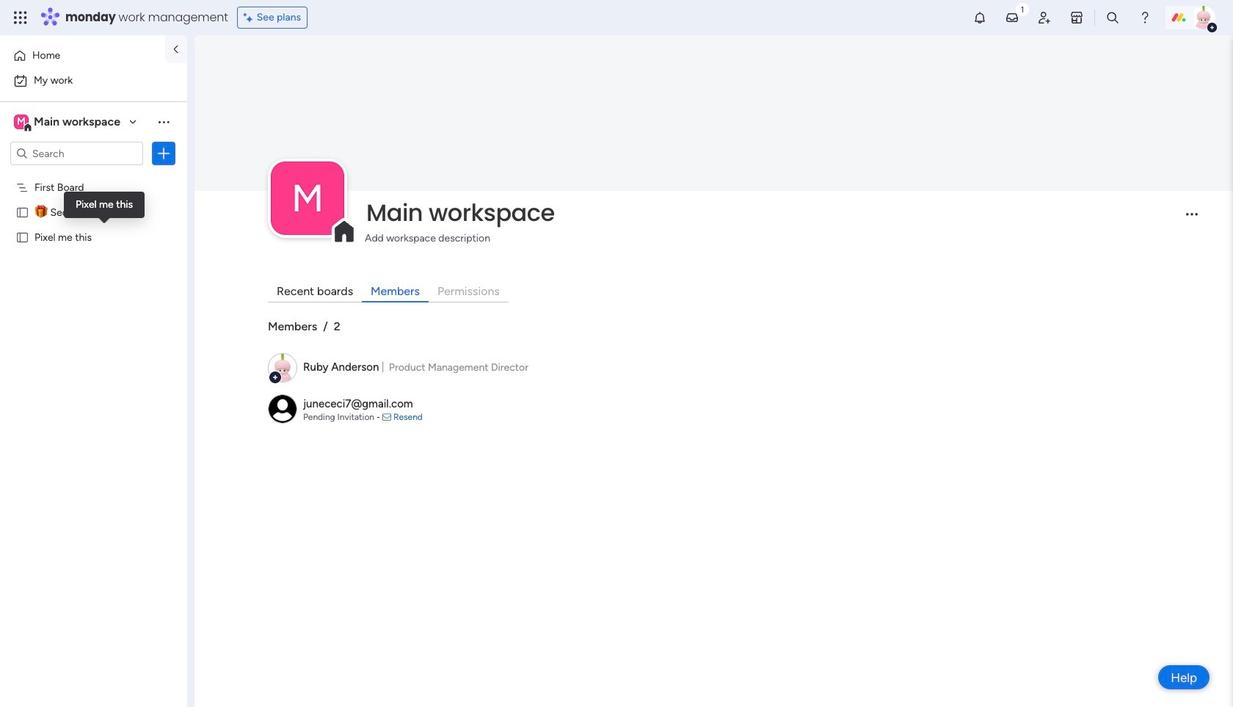 Task type: vqa. For each thing, say whether or not it's contained in the screenshot.
the topmost Better
no



Task type: describe. For each thing, give the bounding box(es) containing it.
v2 ellipsis image
[[1187, 213, 1198, 226]]

1 vertical spatial option
[[9, 69, 178, 93]]

ruby anderson image
[[1193, 6, 1216, 29]]

monday marketplace image
[[1070, 10, 1085, 25]]

invite members image
[[1038, 10, 1052, 25]]

2 vertical spatial option
[[0, 174, 187, 177]]

0 horizontal spatial workspace image
[[14, 114, 29, 130]]

see plans image
[[244, 10, 257, 26]]

options image
[[156, 146, 171, 161]]

workspace selection element
[[14, 113, 123, 132]]

help image
[[1138, 10, 1153, 25]]

1 public board image from the top
[[15, 205, 29, 219]]

2 public board image from the top
[[15, 230, 29, 244]]



Task type: locate. For each thing, give the bounding box(es) containing it.
1 vertical spatial workspace image
[[271, 161, 344, 235]]

search everything image
[[1106, 10, 1121, 25]]

workspace image
[[14, 114, 29, 130], [271, 161, 344, 235]]

Search in workspace field
[[31, 145, 123, 162]]

notifications image
[[973, 10, 988, 25]]

option
[[9, 44, 156, 68], [9, 69, 178, 93], [0, 174, 187, 177]]

0 vertical spatial workspace image
[[14, 114, 29, 130]]

1 image
[[1016, 1, 1030, 17]]

None field
[[363, 197, 1174, 228]]

1 horizontal spatial workspace image
[[271, 161, 344, 235]]

0 vertical spatial option
[[9, 44, 156, 68]]

list box
[[0, 171, 187, 448]]

envelope o image
[[383, 413, 391, 422]]

select product image
[[13, 10, 28, 25]]

1 vertical spatial public board image
[[15, 230, 29, 244]]

0 vertical spatial public board image
[[15, 205, 29, 219]]

update feed image
[[1005, 10, 1020, 25]]

workspace options image
[[156, 114, 171, 129]]

public board image
[[15, 205, 29, 219], [15, 230, 29, 244]]



